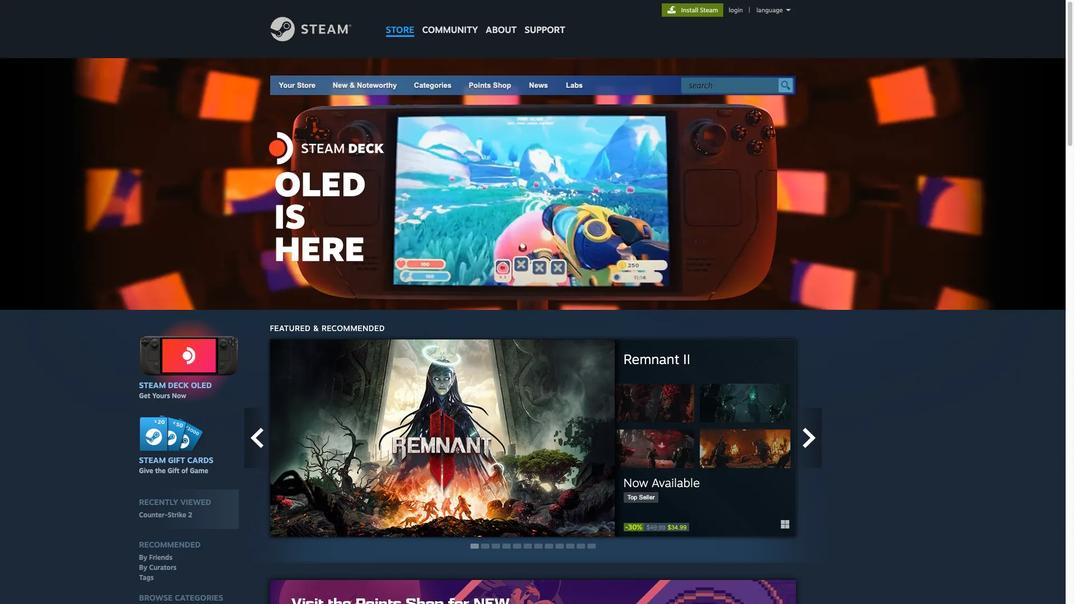 Task type: locate. For each thing, give the bounding box(es) containing it.
1 vertical spatial &
[[313, 323, 319, 333]]

of
[[181, 467, 188, 475]]

your store
[[279, 81, 316, 90]]

now up top
[[624, 476, 648, 490]]

1 vertical spatial by
[[139, 564, 147, 572]]

steam up get
[[139, 380, 166, 390]]

1 vertical spatial now
[[624, 476, 648, 490]]

0 vertical spatial categories
[[414, 81, 452, 90]]

0 horizontal spatial categories
[[175, 593, 223, 603]]

recently viewed counter-strike 2
[[139, 498, 211, 519]]

viewed
[[180, 498, 211, 507]]

new
[[333, 81, 348, 90]]

install
[[681, 6, 699, 14]]

2 by from the top
[[139, 564, 147, 572]]

& for new
[[350, 81, 355, 90]]

0 vertical spatial &
[[350, 81, 355, 90]]

gift
[[168, 456, 185, 465], [168, 467, 180, 475]]

counter-strike 2 link
[[139, 511, 192, 520]]

0 vertical spatial gift
[[168, 456, 185, 465]]

curators
[[149, 564, 177, 572]]

store link
[[382, 0, 418, 41]]

0 vertical spatial by
[[139, 554, 147, 562]]

install steam link
[[662, 3, 723, 17]]

categories right browse
[[175, 593, 223, 603]]

-
[[625, 523, 628, 532]]

install steam
[[681, 6, 718, 14]]

login link
[[727, 6, 745, 14]]

deck
[[168, 380, 189, 390]]

& right the featured
[[313, 323, 319, 333]]

1 vertical spatial steam
[[139, 380, 166, 390]]

noteworthy
[[357, 81, 397, 90]]

about link
[[482, 0, 521, 38]]

& right new
[[350, 81, 355, 90]]

browse
[[139, 593, 173, 603]]

by up tags
[[139, 564, 147, 572]]

& for featured
[[313, 323, 319, 333]]

30%
[[628, 523, 642, 532]]

gift up give the gift of game
[[168, 456, 185, 465]]

0 vertical spatial recommended
[[322, 323, 385, 333]]

labs link
[[557, 76, 592, 95]]

friends
[[149, 554, 173, 562]]

0 vertical spatial now
[[172, 392, 186, 400]]

0 vertical spatial steam
[[700, 6, 718, 14]]

recommended by friends by curators tags
[[139, 540, 201, 582]]

2 vertical spatial steam
[[139, 456, 166, 465]]

1 vertical spatial recommended
[[139, 540, 201, 550]]

categories
[[414, 81, 452, 90], [175, 593, 223, 603]]

search text field
[[689, 78, 776, 93]]

steam right install
[[700, 6, 718, 14]]

featured
[[270, 323, 311, 333]]

gift down 'steam gift cards' on the bottom
[[168, 467, 180, 475]]

ii
[[683, 351, 691, 367]]

steam deck oled
[[139, 380, 212, 390]]

now inside "now available top seller"
[[624, 476, 648, 490]]

now down deck
[[172, 392, 186, 400]]

recommended
[[322, 323, 385, 333], [139, 540, 201, 550]]

by
[[139, 554, 147, 562], [139, 564, 147, 572]]

$49.99
[[647, 524, 666, 531]]

login
[[729, 6, 743, 14]]

steam
[[700, 6, 718, 14], [139, 380, 166, 390], [139, 456, 166, 465]]

store
[[297, 81, 316, 90]]

now available top seller
[[624, 476, 700, 501]]

remnant
[[624, 351, 680, 367]]

now
[[172, 392, 186, 400], [624, 476, 648, 490]]

1 horizontal spatial categories
[[414, 81, 452, 90]]

1 horizontal spatial recommended
[[322, 323, 385, 333]]

categories left points
[[414, 81, 452, 90]]

1 horizontal spatial &
[[350, 81, 355, 90]]

steam up give
[[139, 456, 166, 465]]

-30% $49.99 $34.99
[[625, 523, 687, 532]]

&
[[350, 81, 355, 90], [313, 323, 319, 333]]

0 horizontal spatial &
[[313, 323, 319, 333]]

tags
[[139, 574, 154, 582]]

store
[[386, 24, 415, 35]]

1 horizontal spatial now
[[624, 476, 648, 490]]

by left "friends"
[[139, 554, 147, 562]]



Task type: describe. For each thing, give the bounding box(es) containing it.
community
[[422, 24, 478, 35]]

|
[[749, 6, 750, 14]]

news link
[[520, 76, 557, 95]]

tags link
[[139, 574, 154, 583]]

strike
[[168, 511, 186, 519]]

support
[[525, 24, 565, 35]]

top
[[628, 494, 638, 501]]

$34.99
[[668, 524, 687, 531]]

by curators link
[[139, 564, 177, 573]]

points
[[469, 81, 491, 90]]

1 vertical spatial categories
[[175, 593, 223, 603]]

about
[[486, 24, 517, 35]]

recently
[[139, 498, 178, 507]]

support link
[[521, 0, 569, 38]]

1 vertical spatial gift
[[168, 467, 180, 475]]

labs
[[566, 81, 583, 90]]

yours
[[152, 392, 170, 400]]

game
[[190, 467, 208, 475]]

0 horizontal spatial recommended
[[139, 540, 201, 550]]

your store link
[[279, 81, 316, 90]]

browse categories
[[139, 593, 223, 603]]

community link
[[418, 0, 482, 41]]

2
[[188, 511, 192, 519]]

points shop link
[[460, 76, 520, 95]]

steam gift cards
[[139, 456, 214, 465]]

new & noteworthy
[[333, 81, 397, 90]]

language
[[757, 6, 783, 14]]

remnant ii
[[624, 351, 691, 367]]

the
[[155, 467, 166, 475]]

steam for steam gift cards
[[139, 456, 166, 465]]

counter-
[[139, 511, 168, 519]]

1 by from the top
[[139, 554, 147, 562]]

give the gift of game
[[139, 467, 208, 475]]

cards
[[187, 456, 214, 465]]

steam for steam deck oled
[[139, 380, 166, 390]]

featured & recommended
[[270, 323, 385, 333]]

0 horizontal spatial now
[[172, 392, 186, 400]]

login | language
[[729, 6, 783, 14]]

by friends link
[[139, 554, 173, 563]]

get
[[139, 392, 150, 400]]

shop
[[493, 81, 511, 90]]

categories link
[[414, 81, 452, 90]]

news
[[529, 81, 548, 90]]

available
[[652, 476, 700, 490]]

oled
[[191, 380, 212, 390]]

new & noteworthy link
[[333, 81, 397, 90]]

seller
[[639, 494, 655, 501]]

give
[[139, 467, 153, 475]]

your
[[279, 81, 295, 90]]

get yours now
[[139, 392, 186, 400]]

points shop
[[469, 81, 511, 90]]



Task type: vqa. For each thing, say whether or not it's contained in the screenshot.
Shop
yes



